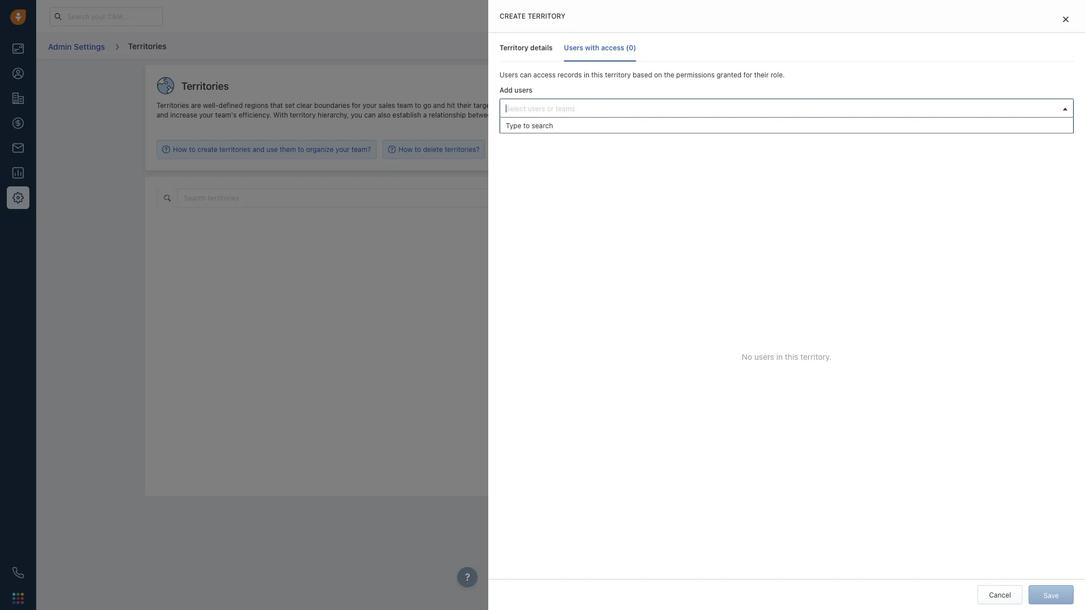 Task type: describe. For each thing, give the bounding box(es) containing it.
users for add
[[515, 86, 533, 94]]

targets.
[[474, 102, 498, 109]]

a
[[423, 111, 427, 119]]

2 horizontal spatial territory
[[605, 71, 631, 79]]

2 horizontal spatial can
[[587, 102, 599, 109]]

duplicate
[[724, 102, 754, 109]]

territory details link
[[500, 33, 553, 62]]

how to delete territories?
[[399, 145, 480, 153]]

also
[[378, 111, 391, 119]]

territories inside territories are well-defined regions that set clear boundaries for your sales team to go and hit their targets. by creating territories, you can route leads to the right reps, eliminate duplicate sales efforts, and increase your team's efficiency. with territory hierarchy, you can also establish a relationship between your territories.
[[157, 102, 189, 109]]

to right 'leads'
[[638, 102, 645, 109]]

no users in this territory. dialog
[[489, 0, 1086, 611]]

territory inside territories are well-defined regions that set clear boundaries for your sales team to go and hit their targets. by creating territories, you can route leads to the right reps, eliminate duplicate sales efforts, and increase your team's efficiency. with territory hierarchy, you can also establish a relationship between your territories.
[[290, 111, 316, 119]]

team?
[[352, 145, 371, 153]]

to left go on the left top of the page
[[415, 102, 421, 109]]

0 horizontal spatial in
[[584, 71, 590, 79]]

territories are well-defined regions that set clear boundaries for your sales team to go and hit their targets. by creating territories, you can route leads to the right reps, eliminate duplicate sales efforts, and increase your team's efficiency. with territory hierarchy, you can also establish a relationship between your territories.
[[157, 102, 797, 119]]

type to search
[[506, 121, 553, 129]]

permissions
[[677, 71, 715, 79]]

granted
[[717, 71, 742, 79]]

route
[[601, 102, 617, 109]]

their inside no users in this territory. dialog
[[755, 71, 769, 79]]

territories inside button
[[208, 194, 239, 202]]

details
[[531, 44, 553, 51]]

2 sales from the left
[[756, 102, 772, 109]]

how to create territories and use them to organize your team?
[[173, 145, 371, 153]]

eliminate
[[693, 102, 722, 109]]

efficiency.
[[239, 111, 271, 119]]

Search your CRM... text field
[[50, 7, 163, 26]]

role.
[[771, 71, 785, 79]]

2 vertical spatial and
[[253, 145, 265, 153]]

admin
[[48, 42, 72, 51]]

cancel
[[990, 591, 1012, 599]]

no users in this territory.
[[742, 352, 832, 362]]

settings
[[74, 42, 105, 51]]

your down well-
[[199, 111, 213, 119]]

by
[[500, 102, 508, 109]]

them
[[280, 145, 296, 153]]

how for how to delete territories?
[[399, 145, 413, 153]]

creating
[[510, 102, 537, 109]]

type to search option
[[500, 118, 1074, 133]]

boundaries
[[314, 102, 350, 109]]

hierarchy,
[[318, 111, 349, 119]]

users for no
[[755, 352, 775, 362]]

(0)
[[626, 44, 637, 51]]

to right them
[[298, 145, 304, 153]]

how for how to create territories and use them to organize your team?
[[173, 145, 187, 153]]

use
[[267, 145, 278, 153]]

phone image
[[12, 568, 24, 579]]

with
[[273, 111, 288, 119]]

admin settings
[[48, 42, 105, 51]]

territory
[[500, 44, 529, 51]]

1 horizontal spatial you
[[574, 102, 585, 109]]

how to create territories and use them to organize your team? link
[[162, 145, 371, 154]]

based
[[633, 71, 653, 79]]

relationship
[[429, 111, 466, 119]]

territories.
[[513, 111, 547, 119]]

that
[[270, 102, 283, 109]]

search territories button
[[178, 188, 582, 208]]

for inside no users in this territory. dialog
[[744, 71, 753, 79]]



Task type: vqa. For each thing, say whether or not it's contained in the screenshot.
How to create territories and use them to organize your team? Link
yes



Task type: locate. For each thing, give the bounding box(es) containing it.
0 vertical spatial for
[[744, 71, 753, 79]]

0 vertical spatial territories
[[128, 41, 167, 50]]

2 vertical spatial territories
[[157, 102, 189, 109]]

territories up well-
[[182, 80, 229, 92]]

access left "(0)"
[[601, 44, 625, 51]]

0 horizontal spatial territory
[[290, 111, 316, 119]]

territories right create
[[220, 145, 251, 153]]

users left with on the top of page
[[564, 44, 584, 51]]

territories
[[128, 41, 167, 50], [182, 80, 229, 92], [157, 102, 189, 109]]

to left create
[[189, 145, 196, 153]]

1 vertical spatial and
[[157, 111, 169, 119]]

admin settings link
[[48, 38, 106, 56]]

establish
[[393, 111, 421, 119]]

1 horizontal spatial and
[[253, 145, 265, 153]]

create
[[197, 145, 218, 153]]

0 vertical spatial territories
[[220, 145, 251, 153]]

0 horizontal spatial this
[[592, 71, 603, 79]]

1 vertical spatial for
[[352, 102, 361, 109]]

0 horizontal spatial access
[[534, 71, 556, 79]]

users with access (0)
[[564, 44, 637, 51]]

2 how from the left
[[399, 145, 413, 153]]

0 horizontal spatial the
[[646, 102, 657, 109]]

0 vertical spatial you
[[574, 102, 585, 109]]

territory
[[528, 12, 566, 20], [605, 71, 631, 79], [290, 111, 316, 119]]

0 vertical spatial their
[[755, 71, 769, 79]]

the inside territories are well-defined regions that set clear boundaries for your sales team to go and hit their targets. by creating territories, you can route leads to the right reps, eliminate duplicate sales efforts, and increase your team's efficiency. with territory hierarchy, you can also establish a relationship between your territories.
[[646, 102, 657, 109]]

cancel button
[[978, 586, 1023, 605]]

users up 'creating' at the top of page
[[515, 86, 533, 94]]

1 horizontal spatial users
[[564, 44, 584, 51]]

users can access records in this territory based on the permissions granted for their role.
[[500, 71, 785, 79]]

increase
[[170, 111, 197, 119]]

this
[[592, 71, 603, 79], [785, 352, 799, 362]]

0 vertical spatial this
[[592, 71, 603, 79]]

how left delete
[[399, 145, 413, 153]]

phone element
[[7, 562, 29, 585]]

between
[[468, 111, 496, 119]]

territory.
[[801, 352, 832, 362]]

how
[[173, 145, 187, 153], [399, 145, 413, 153]]

1 horizontal spatial territory
[[528, 12, 566, 20]]

the left right
[[646, 102, 657, 109]]

1 horizontal spatial in
[[777, 352, 783, 362]]

go
[[423, 102, 432, 109]]

1 vertical spatial this
[[785, 352, 799, 362]]

their left role.
[[755, 71, 769, 79]]

the
[[664, 71, 675, 79], [646, 102, 657, 109]]

1 vertical spatial the
[[646, 102, 657, 109]]

freshworks switcher image
[[12, 593, 24, 605]]

users for users can access records in this territory based on the permissions granted for their role.
[[500, 71, 518, 79]]

0 horizontal spatial users
[[515, 86, 533, 94]]

create
[[500, 12, 526, 20]]

defined
[[219, 102, 243, 109]]

territory down the clear
[[290, 111, 316, 119]]

in
[[584, 71, 590, 79], [777, 352, 783, 362]]

can left also on the top
[[364, 111, 376, 119]]

leads
[[619, 102, 636, 109]]

hit
[[447, 102, 455, 109]]

set
[[285, 102, 295, 109]]

<span class=" ">close</span> image
[[1064, 16, 1069, 22]]

territories,
[[538, 102, 572, 109]]

regions
[[245, 102, 269, 109]]

1 horizontal spatial how
[[399, 145, 413, 153]]

to left delete
[[415, 145, 421, 153]]

1 vertical spatial you
[[351, 111, 363, 119]]

1 vertical spatial access
[[534, 71, 556, 79]]

2 vertical spatial can
[[364, 111, 376, 119]]

their right hit
[[457, 102, 472, 109]]

on
[[655, 71, 663, 79]]

1 vertical spatial users
[[755, 352, 775, 362]]

no
[[742, 352, 753, 362]]

and
[[433, 102, 445, 109], [157, 111, 169, 119], [253, 145, 265, 153]]

search
[[532, 121, 553, 129]]

for inside territories are well-defined regions that set clear boundaries for your sales team to go and hit their targets. by creating territories, you can route leads to the right reps, eliminate duplicate sales efforts, and increase your team's efficiency. with territory hierarchy, you can also establish a relationship between your territories.
[[352, 102, 361, 109]]

their
[[755, 71, 769, 79], [457, 102, 472, 109]]

team's
[[215, 111, 237, 119]]

1 vertical spatial users
[[500, 71, 518, 79]]

1 vertical spatial territory
[[605, 71, 631, 79]]

0 vertical spatial users
[[564, 44, 584, 51]]

for right boundaries
[[352, 102, 361, 109]]

add
[[500, 86, 513, 94]]

in right the records
[[584, 71, 590, 79]]

territories down search your crm... text field
[[128, 41, 167, 50]]

access for records
[[534, 71, 556, 79]]

add users
[[500, 86, 533, 94]]

1 vertical spatial their
[[457, 102, 472, 109]]

and left increase
[[157, 111, 169, 119]]

territory details
[[500, 44, 553, 51]]

type
[[506, 121, 522, 129]]

0 horizontal spatial for
[[352, 102, 361, 109]]

search
[[184, 194, 206, 202]]

0 vertical spatial the
[[664, 71, 675, 79]]

are
[[191, 102, 201, 109]]

0 horizontal spatial you
[[351, 111, 363, 119]]

1 horizontal spatial this
[[785, 352, 799, 362]]

can inside no users in this territory. dialog
[[520, 71, 532, 79]]

0 vertical spatial in
[[584, 71, 590, 79]]

create territory
[[500, 12, 566, 20]]

0 horizontal spatial users
[[500, 71, 518, 79]]

1 horizontal spatial sales
[[756, 102, 772, 109]]

1 horizontal spatial users
[[755, 352, 775, 362]]

and left hit
[[433, 102, 445, 109]]

1 horizontal spatial their
[[755, 71, 769, 79]]

users for users with access (0)
[[564, 44, 584, 51]]

sales
[[379, 102, 395, 109], [756, 102, 772, 109]]

0 vertical spatial access
[[601, 44, 625, 51]]

your left the team?
[[336, 145, 350, 153]]

search territories
[[184, 194, 239, 202]]

users
[[564, 44, 584, 51], [500, 71, 518, 79]]

1 how from the left
[[173, 145, 187, 153]]

to down the territories.
[[524, 121, 530, 129]]

territories up increase
[[157, 102, 189, 109]]

1 sales from the left
[[379, 102, 395, 109]]

your down by
[[497, 111, 512, 119]]

1 horizontal spatial can
[[520, 71, 532, 79]]

territory left based
[[605, 71, 631, 79]]

access
[[601, 44, 625, 51], [534, 71, 556, 79]]

territories
[[220, 145, 251, 153], [208, 194, 239, 202]]

0 vertical spatial can
[[520, 71, 532, 79]]

you
[[574, 102, 585, 109], [351, 111, 363, 119]]

for
[[744, 71, 753, 79], [352, 102, 361, 109]]

1 horizontal spatial the
[[664, 71, 675, 79]]

Select users or teams search field
[[503, 103, 1060, 114]]

0 vertical spatial users
[[515, 86, 533, 94]]

can left the route at the right
[[587, 102, 599, 109]]

1 vertical spatial territories
[[208, 194, 239, 202]]

access for (0)
[[601, 44, 625, 51]]

how to delete territories? link
[[388, 145, 480, 154]]

1 vertical spatial in
[[777, 352, 783, 362]]

right
[[659, 102, 674, 109]]

this left territory.
[[785, 352, 799, 362]]

can
[[520, 71, 532, 79], [587, 102, 599, 109], [364, 111, 376, 119]]

users with access (0) link
[[564, 33, 637, 62]]

their inside territories are well-defined regions that set clear boundaries for your sales team to go and hit their targets. by creating territories, you can route leads to the right reps, eliminate duplicate sales efforts, and increase your team's efficiency. with territory hierarchy, you can also establish a relationship between your territories.
[[457, 102, 472, 109]]

1 vertical spatial territories
[[182, 80, 229, 92]]

0 horizontal spatial sales
[[379, 102, 395, 109]]

0 horizontal spatial can
[[364, 111, 376, 119]]

users right the 'no'
[[755, 352, 775, 362]]

territories?
[[445, 145, 480, 153]]

team
[[397, 102, 413, 109]]

sales left efforts,
[[756, 102, 772, 109]]

the inside no users in this territory. dialog
[[664, 71, 675, 79]]

your
[[363, 102, 377, 109], [199, 111, 213, 119], [497, 111, 512, 119], [336, 145, 350, 153]]

records
[[558, 71, 582, 79]]

0 horizontal spatial and
[[157, 111, 169, 119]]

sales up also on the top
[[379, 102, 395, 109]]

with
[[585, 44, 600, 51]]

and left use
[[253, 145, 265, 153]]

reps,
[[675, 102, 692, 109]]

well-
[[203, 102, 219, 109]]

1 horizontal spatial access
[[601, 44, 625, 51]]

how left create
[[173, 145, 187, 153]]

territory up details
[[528, 12, 566, 20]]

territories right search
[[208, 194, 239, 202]]

0 horizontal spatial their
[[457, 102, 472, 109]]

the right on
[[664, 71, 675, 79]]

can up add users
[[520, 71, 532, 79]]

0 vertical spatial and
[[433, 102, 445, 109]]

you right territories, at the top
[[574, 102, 585, 109]]

users up add
[[500, 71, 518, 79]]

to inside option
[[524, 121, 530, 129]]

0 vertical spatial territory
[[528, 12, 566, 20]]

organize
[[306, 145, 334, 153]]

this right the records
[[592, 71, 603, 79]]

2 horizontal spatial and
[[433, 102, 445, 109]]

you right hierarchy,
[[351, 111, 363, 119]]

your left team
[[363, 102, 377, 109]]

access left the records
[[534, 71, 556, 79]]

0 horizontal spatial how
[[173, 145, 187, 153]]

2 vertical spatial territory
[[290, 111, 316, 119]]

1 vertical spatial can
[[587, 102, 599, 109]]

1 horizontal spatial for
[[744, 71, 753, 79]]

for right "granted"
[[744, 71, 753, 79]]

clear
[[297, 102, 313, 109]]

delete
[[423, 145, 443, 153]]

users
[[515, 86, 533, 94], [755, 352, 775, 362]]

in right the 'no'
[[777, 352, 783, 362]]

efforts,
[[774, 102, 797, 109]]

to
[[415, 102, 421, 109], [638, 102, 645, 109], [524, 121, 530, 129], [189, 145, 196, 153], [298, 145, 304, 153], [415, 145, 421, 153]]



